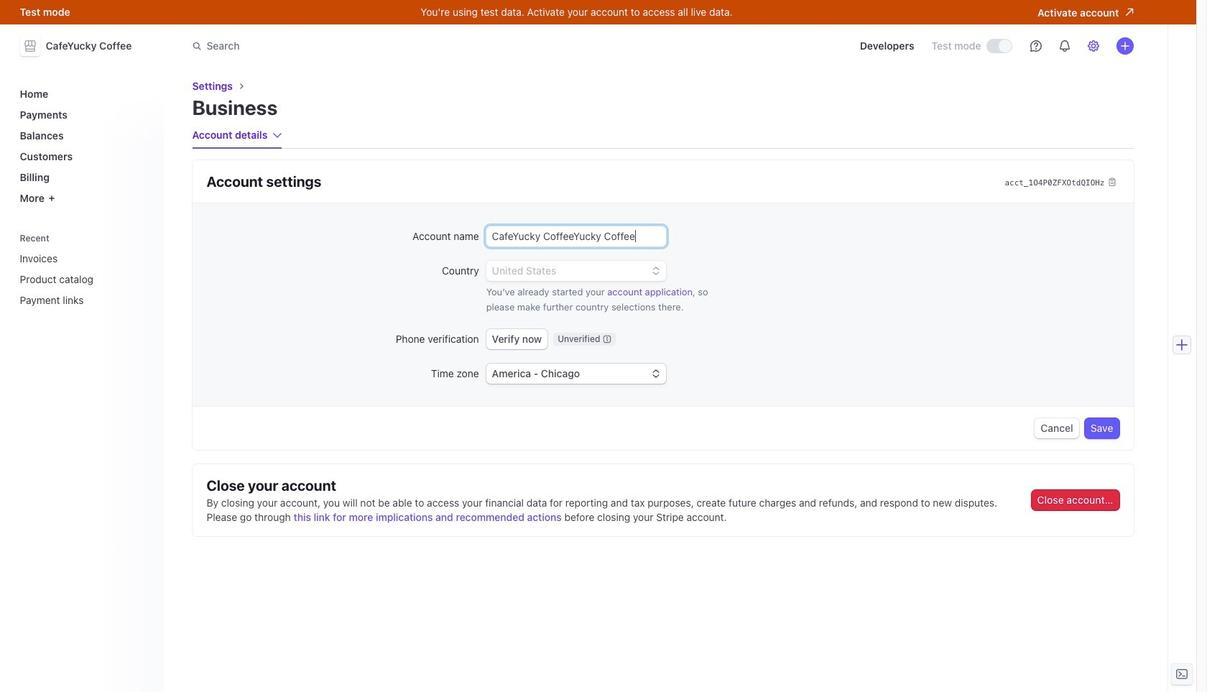 Task type: describe. For each thing, give the bounding box(es) containing it.
settings image
[[1088, 40, 1099, 52]]

clear history image
[[140, 234, 149, 243]]

notifications image
[[1059, 40, 1070, 52]]

Test mode checkbox
[[987, 40, 1011, 53]]



Task type: locate. For each thing, give the bounding box(es) containing it.
Company text field
[[486, 226, 666, 246]]

1 recent element from the top
[[14, 228, 155, 312]]

recent element
[[14, 228, 155, 312], [14, 246, 155, 312]]

None search field
[[184, 33, 589, 59]]

Search text field
[[184, 33, 589, 59]]

help image
[[1030, 40, 1042, 52]]

core navigation links element
[[14, 82, 155, 210]]

2 recent element from the top
[[14, 246, 155, 312]]



Task type: vqa. For each thing, say whether or not it's contained in the screenshot.
PINNED element
no



